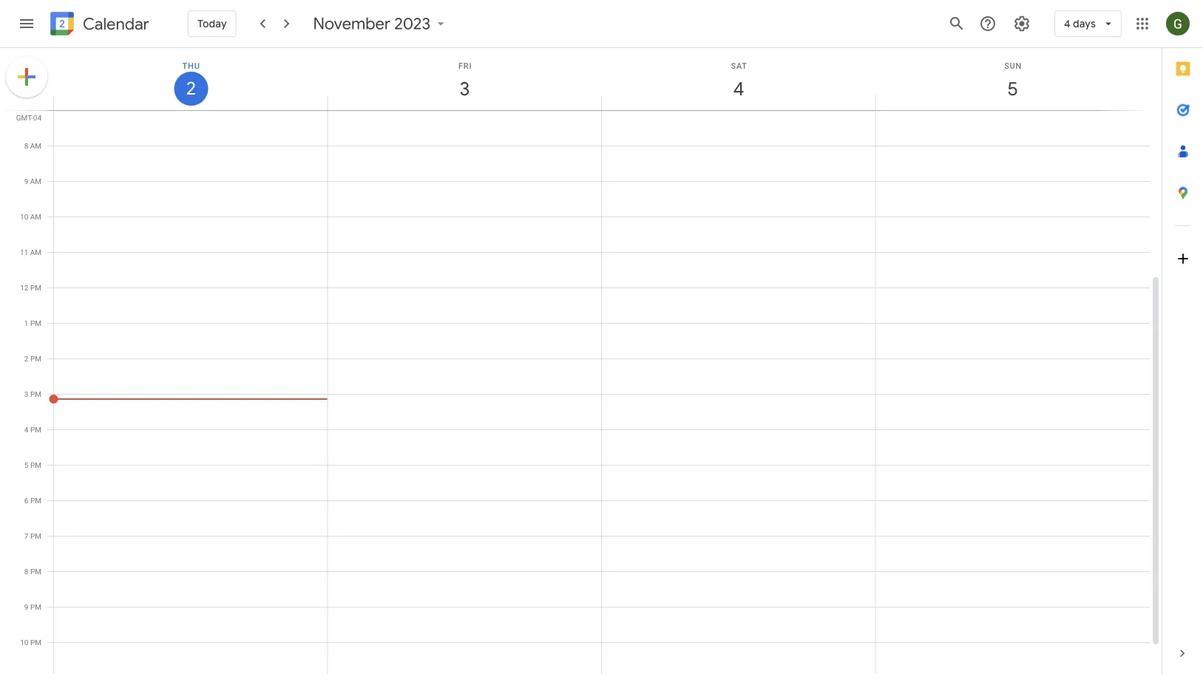 Task type: describe. For each thing, give the bounding box(es) containing it.
4 pm
[[24, 425, 41, 434]]

sat
[[731, 61, 748, 70]]

november
[[313, 13, 391, 34]]

sat 4
[[731, 61, 748, 101]]

pm for 12 pm
[[30, 283, 41, 292]]

4 days button
[[1055, 6, 1122, 41]]

november 2023
[[313, 13, 431, 34]]

calendar
[[83, 14, 149, 34]]

2023
[[395, 13, 431, 34]]

12
[[20, 283, 28, 292]]

11 am
[[20, 248, 41, 257]]

10 pm
[[20, 638, 41, 647]]

4 for 4 pm
[[24, 425, 28, 434]]

gmt-
[[16, 113, 33, 122]]

7 pm
[[24, 532, 41, 541]]

sun
[[1005, 61, 1023, 70]]

pm for 7 pm
[[30, 532, 41, 541]]

fri 3
[[459, 61, 472, 101]]

grid containing 3
[[0, 48, 1162, 675]]

8 am
[[24, 141, 41, 150]]

3 column header
[[327, 48, 602, 110]]

8 for 8 pm
[[24, 567, 28, 576]]

1 vertical spatial 3
[[24, 390, 28, 399]]

10 am
[[20, 212, 41, 221]]

2 column header
[[53, 48, 328, 110]]

am for 8 am
[[30, 141, 41, 150]]

7 for 7 pm
[[24, 532, 28, 541]]

thu 2
[[182, 61, 200, 100]]

am for 7 am
[[30, 106, 41, 115]]

calendar element
[[47, 9, 149, 41]]

november 2023 button
[[308, 13, 455, 34]]

pm for 8 pm
[[30, 567, 41, 576]]

pm for 10 pm
[[30, 638, 41, 647]]

pm for 3 pm
[[30, 390, 41, 399]]

3 pm
[[24, 390, 41, 399]]

4 inside sat 4
[[733, 77, 744, 101]]

5 link
[[996, 72, 1030, 106]]

pm for 5 pm
[[30, 461, 41, 470]]

pm for 1 pm
[[30, 319, 41, 328]]

10 for 10 am
[[20, 212, 28, 221]]



Task type: locate. For each thing, give the bounding box(es) containing it.
0 vertical spatial 10
[[20, 212, 28, 221]]

10 down 9 pm
[[20, 638, 28, 647]]

1 8 from the top
[[24, 141, 28, 150]]

4 link
[[722, 72, 756, 106]]

pm down 2 pm
[[30, 390, 41, 399]]

am for 9 am
[[30, 177, 41, 186]]

1 pm from the top
[[30, 283, 41, 292]]

thu
[[182, 61, 200, 70]]

0 vertical spatial 2
[[185, 77, 195, 100]]

2 horizontal spatial 4
[[1065, 17, 1071, 30]]

pm up 9 pm
[[30, 567, 41, 576]]

4 days
[[1065, 17, 1096, 30]]

today
[[198, 17, 227, 30]]

pm
[[30, 283, 41, 292], [30, 319, 41, 328], [30, 354, 41, 363], [30, 390, 41, 399], [30, 425, 41, 434], [30, 461, 41, 470], [30, 496, 41, 505], [30, 532, 41, 541], [30, 567, 41, 576], [30, 603, 41, 612], [30, 638, 41, 647]]

9 up 10 am
[[24, 177, 28, 186]]

5 up 6
[[24, 461, 28, 470]]

0 horizontal spatial 3
[[24, 390, 28, 399]]

3 link
[[448, 72, 482, 106]]

8
[[24, 141, 28, 150], [24, 567, 28, 576]]

1 vertical spatial 2
[[24, 354, 28, 363]]

1 vertical spatial 4
[[733, 77, 744, 101]]

11
[[20, 248, 28, 257]]

4 am from the top
[[30, 212, 41, 221]]

pm right 1 at the left
[[30, 319, 41, 328]]

0 horizontal spatial 5
[[24, 461, 28, 470]]

7 left 04
[[24, 106, 28, 115]]

pm up the 8 pm
[[30, 532, 41, 541]]

10 for 10 pm
[[20, 638, 28, 647]]

am down 9 am
[[30, 212, 41, 221]]

4 inside popup button
[[1065, 17, 1071, 30]]

1 10 from the top
[[20, 212, 28, 221]]

am down 04
[[30, 141, 41, 150]]

pm for 6 pm
[[30, 496, 41, 505]]

days
[[1073, 17, 1096, 30]]

pm down the 8 pm
[[30, 603, 41, 612]]

9
[[24, 177, 28, 186], [24, 603, 28, 612]]

am right 11
[[30, 248, 41, 257]]

6 pm
[[24, 496, 41, 505]]

7 down 6
[[24, 532, 28, 541]]

0 vertical spatial 9
[[24, 177, 28, 186]]

7 for 7 am
[[24, 106, 28, 115]]

1 horizontal spatial 3
[[459, 77, 469, 101]]

pm right 12
[[30, 283, 41, 292]]

5 column header
[[876, 48, 1150, 110]]

1 horizontal spatial 2
[[185, 77, 195, 100]]

3 down fri
[[459, 77, 469, 101]]

4 pm from the top
[[30, 390, 41, 399]]

pm right 6
[[30, 496, 41, 505]]

8 pm
[[24, 567, 41, 576]]

5 down sun
[[1007, 77, 1018, 101]]

3
[[459, 77, 469, 101], [24, 390, 28, 399]]

am for 10 am
[[30, 212, 41, 221]]

10 up 11
[[20, 212, 28, 221]]

8 up 9 pm
[[24, 567, 28, 576]]

1 7 from the top
[[24, 106, 28, 115]]

5 pm
[[24, 461, 41, 470]]

2 vertical spatial 4
[[24, 425, 28, 434]]

12 pm
[[20, 283, 41, 292]]

0 vertical spatial 3
[[459, 77, 469, 101]]

1 9 from the top
[[24, 177, 28, 186]]

fri
[[459, 61, 472, 70]]

pm for 9 pm
[[30, 603, 41, 612]]

0 vertical spatial 4
[[1065, 17, 1071, 30]]

1
[[24, 319, 28, 328]]

0 vertical spatial 8
[[24, 141, 28, 150]]

2
[[185, 77, 195, 100], [24, 354, 28, 363]]

5
[[1007, 77, 1018, 101], [24, 461, 28, 470]]

today button
[[188, 6, 237, 41]]

10 pm from the top
[[30, 603, 41, 612]]

9 up 10 pm
[[24, 603, 28, 612]]

8 pm from the top
[[30, 532, 41, 541]]

1 am from the top
[[30, 106, 41, 115]]

2 pm from the top
[[30, 319, 41, 328]]

grid
[[0, 48, 1162, 675]]

gmt-04
[[16, 113, 41, 122]]

8 for 8 am
[[24, 141, 28, 150]]

am for 11 am
[[30, 248, 41, 257]]

2 down thu
[[185, 77, 195, 100]]

1 vertical spatial 7
[[24, 532, 28, 541]]

9 for 9 am
[[24, 177, 28, 186]]

1 horizontal spatial 4
[[733, 77, 744, 101]]

calendar heading
[[80, 14, 149, 34]]

2 inside thu 2
[[185, 77, 195, 100]]

2 link
[[174, 72, 208, 106]]

4 left days
[[1065, 17, 1071, 30]]

04
[[33, 113, 41, 122]]

4 up 5 pm
[[24, 425, 28, 434]]

4 for 4 days
[[1065, 17, 1071, 30]]

9 for 9 pm
[[24, 603, 28, 612]]

1 vertical spatial 10
[[20, 638, 28, 647]]

4 column header
[[601, 48, 876, 110]]

sun 5
[[1005, 61, 1023, 101]]

7 pm from the top
[[30, 496, 41, 505]]

settings menu image
[[1013, 15, 1031, 33]]

pm down 9 pm
[[30, 638, 41, 647]]

pm up 3 pm on the bottom of page
[[30, 354, 41, 363]]

9 am
[[24, 177, 41, 186]]

pm for 2 pm
[[30, 354, 41, 363]]

3 pm from the top
[[30, 354, 41, 363]]

2 down 1 at the left
[[24, 354, 28, 363]]

1 vertical spatial 8
[[24, 567, 28, 576]]

1 vertical spatial 9
[[24, 603, 28, 612]]

10
[[20, 212, 28, 221], [20, 638, 28, 647]]

pm down 4 pm
[[30, 461, 41, 470]]

7 am
[[24, 106, 41, 115]]

2 7 from the top
[[24, 532, 28, 541]]

11 pm from the top
[[30, 638, 41, 647]]

tab list
[[1163, 48, 1204, 633]]

7
[[24, 106, 28, 115], [24, 532, 28, 541]]

3 inside fri 3
[[459, 77, 469, 101]]

9 pm
[[24, 603, 41, 612]]

0 vertical spatial 5
[[1007, 77, 1018, 101]]

1 pm
[[24, 319, 41, 328]]

main drawer image
[[18, 15, 36, 33]]

4 down sat at right top
[[733, 77, 744, 101]]

1 horizontal spatial 5
[[1007, 77, 1018, 101]]

pm up 5 pm
[[30, 425, 41, 434]]

2 am from the top
[[30, 141, 41, 150]]

3 down 2 pm
[[24, 390, 28, 399]]

0 horizontal spatial 4
[[24, 425, 28, 434]]

4
[[1065, 17, 1071, 30], [733, 77, 744, 101], [24, 425, 28, 434]]

3 am from the top
[[30, 177, 41, 186]]

am down 8 am
[[30, 177, 41, 186]]

9 pm from the top
[[30, 567, 41, 576]]

2 10 from the top
[[20, 638, 28, 647]]

0 horizontal spatial 2
[[24, 354, 28, 363]]

6
[[24, 496, 28, 505]]

am up 8 am
[[30, 106, 41, 115]]

am
[[30, 106, 41, 115], [30, 141, 41, 150], [30, 177, 41, 186], [30, 212, 41, 221], [30, 248, 41, 257]]

0 vertical spatial 7
[[24, 106, 28, 115]]

8 down gmt-
[[24, 141, 28, 150]]

6 pm from the top
[[30, 461, 41, 470]]

5 inside sun 5
[[1007, 77, 1018, 101]]

1 vertical spatial 5
[[24, 461, 28, 470]]

5 pm from the top
[[30, 425, 41, 434]]

pm for 4 pm
[[30, 425, 41, 434]]

2 pm
[[24, 354, 41, 363]]

2 8 from the top
[[24, 567, 28, 576]]

5 am from the top
[[30, 248, 41, 257]]

2 9 from the top
[[24, 603, 28, 612]]



Task type: vqa. For each thing, say whether or not it's contained in the screenshot.
bottom the 4 PM
no



